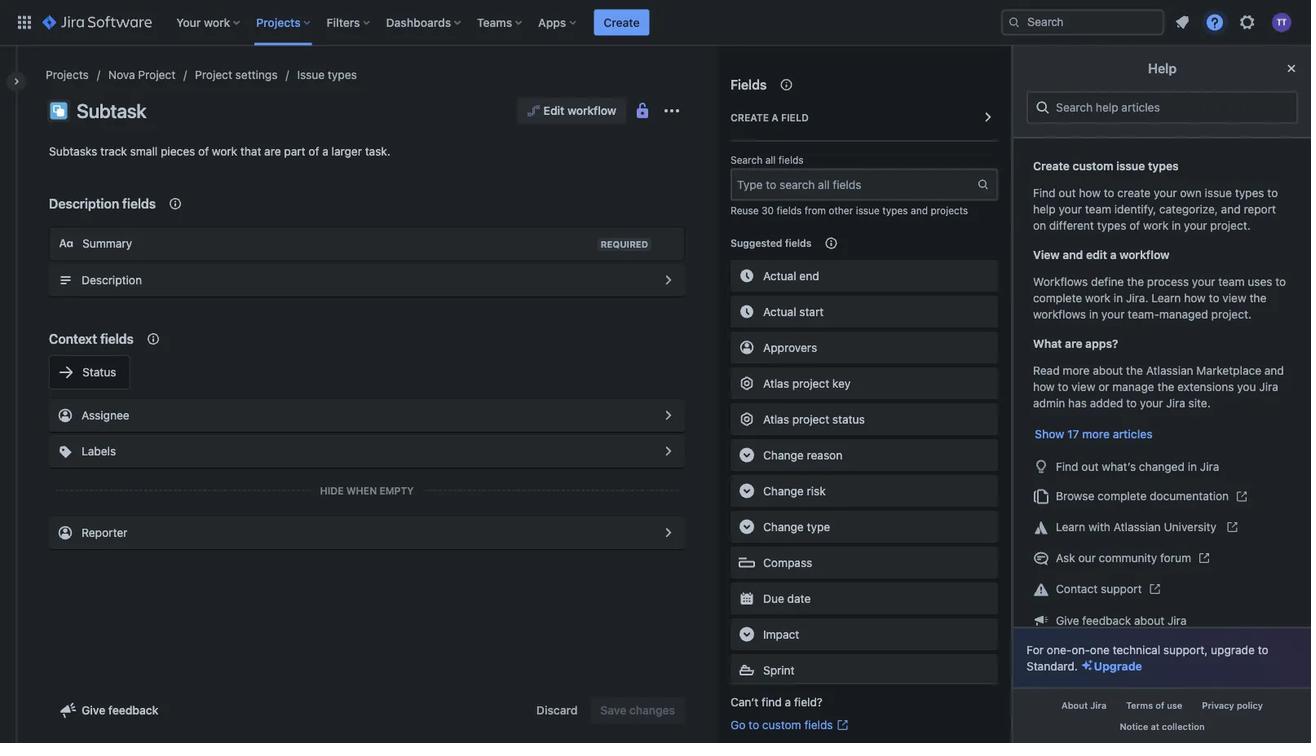 Task type: vqa. For each thing, say whether or not it's contained in the screenshot.
'Reuse'
yes



Task type: describe. For each thing, give the bounding box(es) containing it.
issue types link
[[297, 65, 357, 85]]

browse complete documentation
[[1056, 490, 1229, 503]]

support,
[[1164, 644, 1208, 657]]

1 vertical spatial atlassian
[[1114, 521, 1161, 534]]

workflows define the process your team uses to complete work in jira. learn how to view the workflows in your team-managed project.
[[1033, 275, 1286, 321]]

subtasks
[[49, 145, 97, 158]]

for
[[1027, 644, 1044, 657]]

give feedback about jira
[[1056, 614, 1187, 628]]

compass button
[[731, 547, 998, 579]]

in up apps?
[[1089, 308, 1099, 321]]

issue inside find out how to create your own issue types to help your team identify, categorize, and report on different types of work in your project.
[[1205, 186, 1232, 200]]

projects
[[931, 205, 968, 217]]

custom inside 'link'
[[763, 719, 801, 732]]

reuse
[[731, 205, 759, 217]]

workflow inside 'button'
[[568, 104, 617, 117]]

give for give feedback about jira
[[1056, 614, 1079, 628]]

browse complete documentation link
[[1027, 481, 1298, 512]]

your inside read more about the atlassian marketplace and how to view or manage the extensions you jira admin has added to your jira site.
[[1140, 397, 1163, 410]]

to inside for one-on-one technical support, upgrade to standard.
[[1258, 644, 1269, 657]]

how inside read more about the atlassian marketplace and how to view or manage the extensions you jira admin has added to your jira site.
[[1033, 380, 1055, 394]]

forum
[[1161, 552, 1192, 565]]

work inside find out how to create your own issue types to help your team identify, categorize, and report on different types of work in your project.
[[1143, 219, 1169, 232]]

primary element
[[10, 0, 1002, 45]]

more inside read more about the atlassian marketplace and how to view or manage the extensions you jira admin has added to your jira site.
[[1063, 364, 1090, 378]]

open field configuration image for reporter
[[659, 524, 679, 543]]

more information about the fields image
[[777, 75, 796, 95]]

end
[[800, 269, 819, 283]]

your work
[[176, 15, 230, 29]]

your left "team-"
[[1102, 308, 1125, 321]]

project. inside workflows define the process your team uses to complete work in jira. learn how to view the workflows in your team-managed project.
[[1212, 308, 1252, 321]]

1 horizontal spatial custom
[[1073, 159, 1114, 173]]

create for create custom issue types
[[1033, 159, 1070, 173]]

about for feedback
[[1135, 614, 1165, 628]]

you
[[1237, 380, 1256, 394]]

empty
[[380, 485, 414, 497]]

edit
[[544, 104, 565, 117]]

impact
[[763, 628, 800, 641]]

complete inside workflows define the process your team uses to complete work in jira. learn how to view the workflows in your team-managed project.
[[1033, 292, 1082, 305]]

subtasks track small pieces of work that are part of a larger task.
[[49, 145, 391, 158]]

larger
[[332, 145, 362, 158]]

your profile and settings image
[[1272, 13, 1292, 32]]

edit workflow
[[544, 104, 617, 117]]

jira inside give feedback about jira link
[[1168, 614, 1187, 628]]

of right part at the top
[[309, 145, 319, 158]]

projects for projects link on the left of the page
[[46, 68, 89, 82]]

atlas for atlas project status
[[763, 413, 789, 426]]

edit
[[1086, 248, 1107, 262]]

1 horizontal spatial issue
[[1117, 159, 1145, 173]]

field?
[[794, 696, 823, 710]]

change type button
[[731, 511, 998, 544]]

technical
[[1113, 644, 1161, 657]]

project for key
[[793, 377, 830, 390]]

when
[[346, 485, 377, 497]]

Search field
[[1002, 9, 1165, 35]]

your
[[176, 15, 201, 29]]

contact support link
[[1027, 574, 1298, 605]]

1 vertical spatial learn
[[1056, 521, 1086, 534]]

this link will be opened in a new tab image
[[836, 719, 850, 732]]

ask our community forum
[[1056, 552, 1192, 565]]

at
[[1151, 722, 1160, 732]]

report
[[1244, 203, 1276, 216]]

ask
[[1056, 552, 1076, 565]]

jira inside about jira button
[[1091, 701, 1107, 712]]

projects for projects popup button
[[256, 15, 301, 29]]

the up manage
[[1126, 364, 1143, 378]]

added
[[1090, 397, 1123, 410]]

teams
[[477, 15, 512, 29]]

your left own
[[1154, 186, 1177, 200]]

labels button
[[49, 436, 685, 468]]

changed
[[1139, 460, 1185, 473]]

atlas project status button
[[731, 403, 998, 436]]

due date button
[[731, 583, 998, 615]]

about jira
[[1062, 701, 1107, 712]]

0 horizontal spatial are
[[264, 145, 281, 158]]

types down 'identify,'
[[1097, 219, 1127, 232]]

start
[[800, 305, 824, 318]]

2 project from the left
[[195, 68, 232, 82]]

issue type icon image
[[49, 101, 69, 121]]

privacy policy
[[1202, 701, 1263, 712]]

out for what's
[[1082, 460, 1099, 473]]

atlas project key
[[763, 377, 851, 390]]

2 vertical spatial issue
[[856, 205, 880, 217]]

upgrade
[[1094, 660, 1143, 673]]

change for change risk
[[763, 484, 804, 498]]

read more about the atlassian marketplace and how to view or manage the extensions you jira admin has added to your jira site.
[[1033, 364, 1284, 410]]

privacy policy link
[[1193, 696, 1273, 717]]

and inside read more about the atlassian marketplace and how to view or manage the extensions you jira admin has added to your jira site.
[[1265, 364, 1284, 378]]

find
[[762, 696, 782, 710]]

show
[[1035, 428, 1065, 441]]

notice at collection
[[1120, 722, 1205, 732]]

teams button
[[472, 9, 529, 35]]

show 17 more articles
[[1035, 428, 1153, 441]]

what are apps?
[[1033, 337, 1119, 351]]

find for find out how to create your own issue types to help your team identify, categorize, and report on different types of work in your project.
[[1033, 186, 1056, 200]]

subtask
[[77, 99, 146, 122]]

of left 'use' at the right bottom of page
[[1156, 701, 1165, 712]]

show 17 more articles button
[[1027, 425, 1161, 444]]

actual end
[[763, 269, 819, 283]]

marketplace
[[1197, 364, 1262, 378]]

types down type to search all fields text field
[[883, 205, 908, 217]]

nova project link
[[108, 65, 175, 85]]

give feedback
[[82, 704, 159, 718]]

issue types
[[297, 68, 357, 82]]

create for create
[[604, 15, 640, 29]]

settings
[[235, 68, 278, 82]]

how inside workflows define the process your team uses to complete work in jira. learn how to view the workflows in your team-managed project.
[[1184, 292, 1206, 305]]

project settings link
[[195, 65, 278, 85]]

pieces
[[161, 145, 195, 158]]

of inside find out how to create your own issue types to help your team identify, categorize, and report on different types of work in your project.
[[1130, 219, 1140, 232]]

context fields
[[49, 332, 134, 347]]

change for change type
[[763, 520, 804, 534]]

jira inside 'find out what's changed in jira' link
[[1200, 460, 1220, 473]]

or
[[1099, 380, 1110, 394]]

with
[[1089, 521, 1111, 534]]

different
[[1050, 219, 1094, 232]]

contact support
[[1056, 583, 1142, 596]]

30
[[762, 205, 774, 217]]

more information about the context fields image
[[143, 329, 163, 349]]

atlas for atlas project key
[[763, 377, 789, 390]]

fields inside 'link'
[[805, 719, 833, 732]]

categorize,
[[1160, 203, 1218, 216]]

team inside find out how to create your own issue types to help your team identify, categorize, and report on different types of work in your project.
[[1085, 203, 1112, 216]]

about
[[1062, 701, 1088, 712]]

has
[[1069, 397, 1087, 410]]

due date
[[763, 592, 811, 606]]

hide
[[320, 485, 344, 497]]

1 horizontal spatial complete
[[1098, 490, 1147, 503]]

type
[[807, 520, 830, 534]]

your work button
[[171, 9, 246, 35]]

jira left site.
[[1167, 397, 1186, 410]]

suggested
[[731, 238, 783, 249]]

reporter button
[[49, 517, 685, 550]]

create button
[[594, 9, 650, 35]]

jira right you on the right of the page
[[1260, 380, 1279, 394]]

the up 'jira.'
[[1127, 275, 1144, 289]]

contact
[[1056, 583, 1098, 596]]

close image
[[1282, 59, 1302, 78]]

go to custom fields
[[731, 719, 833, 732]]

how inside find out how to create your own issue types to help your team identify, categorize, and report on different types of work in your project.
[[1079, 186, 1101, 200]]



Task type: locate. For each thing, give the bounding box(es) containing it.
1 vertical spatial create
[[731, 112, 769, 123]]

jira up support,
[[1168, 614, 1187, 628]]

impact button
[[731, 619, 998, 651]]

complete down what's
[[1098, 490, 1147, 503]]

2 atlas from the top
[[763, 413, 789, 426]]

actual for actual end
[[763, 269, 796, 283]]

project. down report
[[1211, 219, 1251, 232]]

1 vertical spatial project
[[793, 413, 830, 426]]

0 horizontal spatial learn
[[1056, 521, 1086, 534]]

project right nova
[[138, 68, 175, 82]]

your down manage
[[1140, 397, 1163, 410]]

go to custom fields link
[[731, 718, 850, 734]]

0 vertical spatial about
[[1093, 364, 1123, 378]]

and right marketplace at right
[[1265, 364, 1284, 378]]

banner
[[0, 0, 1311, 46]]

browse
[[1056, 490, 1095, 503]]

complete up 'workflows'
[[1033, 292, 1082, 305]]

actual left start
[[763, 305, 796, 318]]

0 vertical spatial give
[[1056, 614, 1079, 628]]

find up help
[[1033, 186, 1056, 200]]

0 vertical spatial feedback
[[1083, 614, 1131, 628]]

description button
[[49, 264, 685, 297]]

projects link
[[46, 65, 89, 85]]

1 vertical spatial view
[[1072, 380, 1096, 394]]

create down fields
[[731, 112, 769, 123]]

change left risk
[[763, 484, 804, 498]]

and left edit
[[1063, 248, 1083, 262]]

atlassian down browse complete documentation
[[1114, 521, 1161, 534]]

change
[[763, 449, 804, 462], [763, 484, 804, 498], [763, 520, 804, 534]]

17
[[1068, 428, 1079, 441]]

projects up "issue type icon"
[[46, 68, 89, 82]]

create right apps popup button
[[604, 15, 640, 29]]

0 vertical spatial atlassian
[[1146, 364, 1194, 378]]

find out how to create your own issue types to help your team identify, categorize, and report on different types of work in your project.
[[1033, 186, 1278, 232]]

0 vertical spatial project
[[793, 377, 830, 390]]

1 atlas from the top
[[763, 377, 789, 390]]

custom down can't find a field?
[[763, 719, 801, 732]]

actual left 'end'
[[763, 269, 796, 283]]

find up browse
[[1056, 460, 1079, 473]]

feedback for give feedback about jira
[[1083, 614, 1131, 628]]

issue
[[297, 68, 325, 82]]

how down create custom issue types at top right
[[1079, 186, 1101, 200]]

more down what are apps? at the top
[[1063, 364, 1090, 378]]

2 open field configuration image from the top
[[659, 406, 679, 426]]

project
[[793, 377, 830, 390], [793, 413, 830, 426]]

change up change risk on the right
[[763, 449, 804, 462]]

in left 'jira.'
[[1114, 292, 1123, 305]]

description down summary at the top of page
[[82, 274, 142, 287]]

about up technical on the bottom
[[1135, 614, 1165, 628]]

change type
[[763, 520, 830, 534]]

feedback inside button
[[108, 704, 159, 718]]

1 vertical spatial feedback
[[108, 704, 159, 718]]

one-
[[1047, 644, 1072, 657]]

0 horizontal spatial create
[[604, 15, 640, 29]]

learn inside workflows define the process your team uses to complete work in jira. learn how to view the workflows in your team-managed project.
[[1152, 292, 1181, 305]]

project. inside find out how to create your own issue types to help your team identify, categorize, and report on different types of work in your project.
[[1211, 219, 1251, 232]]

1 vertical spatial issue
[[1205, 186, 1232, 200]]

about for more
[[1093, 364, 1123, 378]]

feedback for give feedback
[[108, 704, 159, 718]]

1 vertical spatial out
[[1082, 460, 1099, 473]]

learn left with
[[1056, 521, 1086, 534]]

atlassian
[[1146, 364, 1194, 378], [1114, 521, 1161, 534]]

work
[[204, 15, 230, 29], [212, 145, 237, 158], [1143, 219, 1169, 232], [1085, 292, 1111, 305]]

articles
[[1113, 428, 1153, 441]]

0 horizontal spatial about
[[1093, 364, 1123, 378]]

workflow up process
[[1120, 248, 1170, 262]]

0 vertical spatial workflow
[[568, 104, 617, 117]]

team left uses
[[1219, 275, 1245, 289]]

and left report
[[1221, 203, 1241, 216]]

learn with atlassian university
[[1056, 521, 1220, 534]]

sprint
[[763, 664, 795, 677]]

description inside button
[[82, 274, 142, 287]]

collection
[[1162, 722, 1205, 732]]

appswitcher icon image
[[15, 13, 34, 32]]

all
[[766, 155, 776, 166]]

notice at collection link
[[1110, 717, 1215, 737]]

0 vertical spatial team
[[1085, 203, 1112, 216]]

out
[[1059, 186, 1076, 200], [1082, 460, 1099, 473]]

jira.
[[1126, 292, 1149, 305]]

a right edit
[[1110, 248, 1117, 262]]

team up different
[[1085, 203, 1112, 216]]

search image
[[1008, 16, 1021, 29]]

1 project from the top
[[793, 377, 830, 390]]

1 project from the left
[[138, 68, 175, 82]]

change left the type
[[763, 520, 804, 534]]

custom up different
[[1073, 159, 1114, 173]]

that
[[240, 145, 261, 158]]

description for description
[[82, 274, 142, 287]]

notifications image
[[1173, 13, 1192, 32]]

jira right the "about"
[[1091, 701, 1107, 712]]

how up managed
[[1184, 292, 1206, 305]]

1 horizontal spatial team
[[1219, 275, 1245, 289]]

create custom issue types
[[1033, 159, 1179, 173]]

fields left more information about the context fields icon
[[100, 332, 134, 347]]

nova project
[[108, 68, 175, 82]]

team-
[[1128, 308, 1160, 321]]

0 horizontal spatial custom
[[763, 719, 801, 732]]

1 vertical spatial actual
[[763, 305, 796, 318]]

fields left more information about the suggested fields image
[[785, 238, 812, 249]]

are right what
[[1065, 337, 1083, 351]]

1 horizontal spatial learn
[[1152, 292, 1181, 305]]

1 vertical spatial about
[[1135, 614, 1165, 628]]

open field configuration image inside reporter button
[[659, 524, 679, 543]]

1 vertical spatial projects
[[46, 68, 89, 82]]

Type to search all fields text field
[[732, 170, 977, 199]]

0 horizontal spatial find
[[1033, 186, 1056, 200]]

0 vertical spatial atlas
[[763, 377, 789, 390]]

work inside workflows define the process your team uses to complete work in jira. learn how to view the workflows in your team-managed project.
[[1085, 292, 1111, 305]]

projects button
[[251, 9, 317, 35]]

privacy
[[1202, 701, 1235, 712]]

status
[[833, 413, 865, 426]]

atlas down the approvers
[[763, 377, 789, 390]]

out inside find out how to create your own issue types to help your team identify, categorize, and report on different types of work in your project.
[[1059, 186, 1076, 200]]

0 vertical spatial issue
[[1117, 159, 1145, 173]]

view inside workflows define the process your team uses to complete work in jira. learn how to view the workflows in your team-managed project.
[[1223, 292, 1247, 305]]

track
[[100, 145, 127, 158]]

feedback
[[1083, 614, 1131, 628], [108, 704, 159, 718]]

part
[[284, 145, 306, 158]]

work left that
[[212, 145, 237, 158]]

0 vertical spatial actual
[[763, 269, 796, 283]]

1 vertical spatial atlas
[[763, 413, 789, 426]]

0 horizontal spatial give
[[82, 704, 105, 718]]

out left what's
[[1082, 460, 1099, 473]]

types inside "link"
[[328, 68, 357, 82]]

0 vertical spatial change
[[763, 449, 804, 462]]

0 vertical spatial how
[[1079, 186, 1101, 200]]

suggested fields
[[731, 238, 812, 249]]

of right pieces
[[198, 145, 209, 158]]

0 vertical spatial create
[[604, 15, 640, 29]]

open field configuration image for description
[[659, 271, 679, 290]]

extensions
[[1178, 380, 1234, 394]]

give inside button
[[82, 704, 105, 718]]

on-
[[1072, 644, 1090, 657]]

view up has at the right bottom of page
[[1072, 380, 1096, 394]]

and inside find out how to create your own issue types to help your team identify, categorize, and report on different types of work in your project.
[[1221, 203, 1241, 216]]

assignee button
[[49, 400, 685, 432]]

2 vertical spatial change
[[763, 520, 804, 534]]

1 horizontal spatial create
[[731, 112, 769, 123]]

reason
[[807, 449, 843, 462]]

1 vertical spatial more
[[1082, 428, 1110, 441]]

your up different
[[1059, 203, 1082, 216]]

0 vertical spatial custom
[[1073, 159, 1114, 173]]

go
[[731, 719, 746, 732]]

your down categorize,
[[1184, 219, 1208, 232]]

2 actual from the top
[[763, 305, 796, 318]]

1 vertical spatial how
[[1184, 292, 1206, 305]]

key
[[833, 377, 851, 390]]

settings image
[[1238, 13, 1258, 32]]

fields
[[731, 77, 767, 93]]

view inside read more about the atlassian marketplace and how to view or manage the extensions you jira admin has added to your jira site.
[[1072, 380, 1096, 394]]

terms
[[1126, 701, 1153, 712]]

2 horizontal spatial issue
[[1205, 186, 1232, 200]]

project for status
[[793, 413, 830, 426]]

your right process
[[1192, 275, 1216, 289]]

open field configuration image for labels
[[659, 442, 679, 462]]

issue right own
[[1205, 186, 1232, 200]]

0 vertical spatial are
[[264, 145, 281, 158]]

1 vertical spatial description
[[82, 274, 142, 287]]

2 horizontal spatial how
[[1184, 292, 1206, 305]]

jira up documentation
[[1200, 460, 1220, 473]]

sprint button
[[731, 654, 998, 687]]

in up documentation
[[1188, 460, 1197, 473]]

0 vertical spatial description
[[49, 196, 119, 212]]

to inside go to custom fields 'link'
[[749, 719, 759, 732]]

view
[[1223, 292, 1247, 305], [1072, 380, 1096, 394]]

a left field
[[772, 112, 779, 123]]

approvers
[[763, 341, 817, 354]]

1 vertical spatial give
[[82, 704, 105, 718]]

types up report
[[1235, 186, 1265, 200]]

actual start button
[[731, 296, 998, 328]]

date
[[788, 592, 811, 606]]

give
[[1056, 614, 1079, 628], [82, 704, 105, 718]]

0 horizontal spatial issue
[[856, 205, 880, 217]]

1 horizontal spatial projects
[[256, 15, 301, 29]]

required
[[601, 239, 648, 250]]

open field configuration image inside labels button
[[659, 442, 679, 462]]

fields right 30
[[777, 205, 802, 217]]

description up summary at the top of page
[[49, 196, 119, 212]]

2 vertical spatial create
[[1033, 159, 1070, 173]]

0 vertical spatial out
[[1059, 186, 1076, 200]]

0 horizontal spatial how
[[1033, 380, 1055, 394]]

projects up settings
[[256, 15, 301, 29]]

workflow right edit
[[568, 104, 617, 117]]

1 vertical spatial custom
[[763, 719, 801, 732]]

banner containing your work
[[0, 0, 1311, 46]]

work right your
[[204, 15, 230, 29]]

of down 'identify,'
[[1130, 219, 1140, 232]]

about up or
[[1093, 364, 1123, 378]]

the right manage
[[1158, 380, 1175, 394]]

actual
[[763, 269, 796, 283], [763, 305, 796, 318]]

more
[[1063, 364, 1090, 378], [1082, 428, 1110, 441]]

and left projects
[[911, 205, 928, 217]]

work down 'identify,'
[[1143, 219, 1169, 232]]

issue
[[1117, 159, 1145, 173], [1205, 186, 1232, 200], [856, 205, 880, 217]]

projects inside projects popup button
[[256, 15, 301, 29]]

identify,
[[1115, 203, 1157, 216]]

0 vertical spatial complete
[[1033, 292, 1082, 305]]

find inside find out how to create your own issue types to help your team identify, categorize, and report on different types of work in your project.
[[1033, 186, 1056, 200]]

view up marketplace at right
[[1223, 292, 1247, 305]]

1 horizontal spatial feedback
[[1083, 614, 1131, 628]]

own
[[1180, 186, 1202, 200]]

status
[[82, 366, 116, 379]]

notice
[[1120, 722, 1149, 732]]

create
[[1118, 186, 1151, 200]]

give for give feedback
[[82, 704, 105, 718]]

work down define
[[1085, 292, 1111, 305]]

0 vertical spatial project.
[[1211, 219, 1251, 232]]

help image
[[1205, 13, 1225, 32]]

1 actual from the top
[[763, 269, 796, 283]]

3 change from the top
[[763, 520, 804, 534]]

0 horizontal spatial project
[[138, 68, 175, 82]]

open field configuration image
[[659, 271, 679, 290], [659, 406, 679, 426], [659, 442, 679, 462], [659, 524, 679, 543]]

1 open field configuration image from the top
[[659, 271, 679, 290]]

1 horizontal spatial view
[[1223, 292, 1247, 305]]

1 horizontal spatial are
[[1065, 337, 1083, 351]]

in down categorize,
[[1172, 219, 1181, 232]]

open field configuration image for assignee
[[659, 406, 679, 426]]

standard.
[[1027, 660, 1078, 673]]

1 vertical spatial find
[[1056, 460, 1079, 473]]

1 horizontal spatial give
[[1056, 614, 1079, 628]]

4 open field configuration image from the top
[[659, 524, 679, 543]]

a left larger
[[322, 145, 328, 158]]

1 vertical spatial change
[[763, 484, 804, 498]]

reporter
[[82, 526, 128, 540]]

fields left more information about the context fields image
[[122, 196, 156, 212]]

1 change from the top
[[763, 449, 804, 462]]

1 horizontal spatial how
[[1079, 186, 1101, 200]]

from
[[805, 205, 826, 217]]

0 horizontal spatial workflow
[[568, 104, 617, 117]]

1 vertical spatial are
[[1065, 337, 1083, 351]]

atlas project status
[[763, 413, 865, 426]]

open field configuration image inside assignee button
[[659, 406, 679, 426]]

create inside 'create' button
[[604, 15, 640, 29]]

how down read
[[1033, 380, 1055, 394]]

1 horizontal spatial out
[[1082, 460, 1099, 473]]

project left key
[[793, 377, 830, 390]]

more right 17
[[1082, 428, 1110, 441]]

change reason
[[763, 449, 843, 462]]

hide when empty
[[320, 485, 414, 497]]

2 change from the top
[[763, 484, 804, 498]]

are right that
[[264, 145, 281, 158]]

0 horizontal spatial feedback
[[108, 704, 159, 718]]

actual for actual start
[[763, 305, 796, 318]]

sidebar navigation image
[[0, 65, 36, 98]]

0 horizontal spatial complete
[[1033, 292, 1082, 305]]

more information about the context fields image
[[166, 194, 185, 214]]

3 open field configuration image from the top
[[659, 442, 679, 462]]

types right issue
[[328, 68, 357, 82]]

project down atlas project key
[[793, 413, 830, 426]]

out up different
[[1059, 186, 1076, 200]]

find for find out what's changed in jira
[[1056, 460, 1079, 473]]

about jira button
[[1052, 696, 1117, 717]]

the down uses
[[1250, 292, 1267, 305]]

2 vertical spatial how
[[1033, 380, 1055, 394]]

project. down uses
[[1212, 308, 1252, 321]]

1 vertical spatial project.
[[1212, 308, 1252, 321]]

0 horizontal spatial out
[[1059, 186, 1076, 200]]

create for create a field
[[731, 112, 769, 123]]

more information about the suggested fields image
[[822, 234, 841, 253]]

work inside dropdown button
[[204, 15, 230, 29]]

2 horizontal spatial create
[[1033, 159, 1070, 173]]

0 vertical spatial projects
[[256, 15, 301, 29]]

project left settings
[[195, 68, 232, 82]]

are
[[264, 145, 281, 158], [1065, 337, 1083, 351]]

out for how
[[1059, 186, 1076, 200]]

fields right all
[[779, 155, 804, 166]]

atlas up the change reason
[[763, 413, 789, 426]]

1 vertical spatial workflow
[[1120, 248, 1170, 262]]

more inside button
[[1082, 428, 1110, 441]]

1 horizontal spatial find
[[1056, 460, 1079, 473]]

team inside workflows define the process your team uses to complete work in jira. learn how to view the workflows in your team-managed project.
[[1219, 275, 1245, 289]]

atlassian up 'extensions'
[[1146, 364, 1194, 378]]

1 vertical spatial complete
[[1098, 490, 1147, 503]]

open field configuration image inside description button
[[659, 271, 679, 290]]

1 vertical spatial team
[[1219, 275, 1245, 289]]

atlassian inside read more about the atlassian marketplace and how to view or manage the extensions you jira admin has added to your jira site.
[[1146, 364, 1194, 378]]

fields left this link will be opened in a new tab icon
[[805, 719, 833, 732]]

about inside read more about the atlassian marketplace and how to view or manage the extensions you jira admin has added to your jira site.
[[1093, 364, 1123, 378]]

change for change reason
[[763, 449, 804, 462]]

0 vertical spatial find
[[1033, 186, 1056, 200]]

more options image
[[662, 101, 682, 121]]

projects
[[256, 15, 301, 29], [46, 68, 89, 82]]

0 horizontal spatial view
[[1072, 380, 1096, 394]]

create up help
[[1033, 159, 1070, 173]]

project
[[138, 68, 175, 82], [195, 68, 232, 82]]

types up 'create' at the top
[[1148, 159, 1179, 173]]

actual start
[[763, 305, 824, 318]]

a right find
[[785, 696, 791, 710]]

description for description fields
[[49, 196, 119, 212]]

for one-on-one technical support, upgrade to standard.
[[1027, 644, 1269, 673]]

in inside find out how to create your own issue types to help your team identify, categorize, and report on different types of work in your project.
[[1172, 219, 1181, 232]]

1 horizontal spatial project
[[195, 68, 232, 82]]

jira software image
[[42, 13, 152, 32], [42, 13, 152, 32]]

learn down process
[[1152, 292, 1181, 305]]

read
[[1033, 364, 1060, 378]]

0 vertical spatial view
[[1223, 292, 1247, 305]]

ask our community forum link
[[1027, 543, 1298, 574]]

0 horizontal spatial projects
[[46, 68, 89, 82]]

change inside button
[[763, 484, 804, 498]]

0 vertical spatial more
[[1063, 364, 1090, 378]]

1 horizontal spatial workflow
[[1120, 248, 1170, 262]]

and
[[1221, 203, 1241, 216], [911, 205, 928, 217], [1063, 248, 1083, 262], [1265, 364, 1284, 378]]

due
[[763, 592, 784, 606]]

issue right other
[[856, 205, 880, 217]]

0 horizontal spatial team
[[1085, 203, 1112, 216]]

0 vertical spatial learn
[[1152, 292, 1181, 305]]

2 project from the top
[[793, 413, 830, 426]]

documentation
[[1150, 490, 1229, 503]]

1 horizontal spatial about
[[1135, 614, 1165, 628]]

change risk
[[763, 484, 826, 498]]

issue up 'create' at the top
[[1117, 159, 1145, 173]]

context
[[49, 332, 97, 347]]

Search help articles field
[[1051, 93, 1290, 122]]

process
[[1147, 275, 1189, 289]]

uses
[[1248, 275, 1273, 289]]



